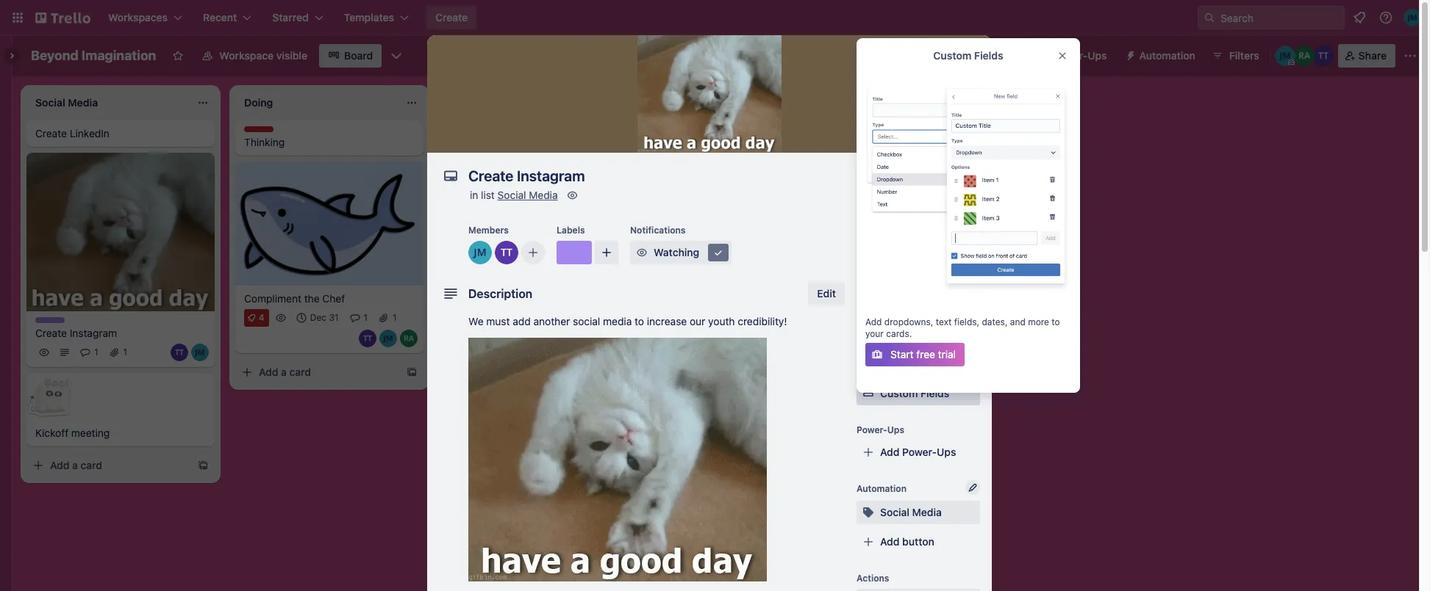 Task type: locate. For each thing, give the bounding box(es) containing it.
0 vertical spatial power-
[[1053, 49, 1088, 62]]

social up add button
[[880, 507, 909, 519]]

1 horizontal spatial jeremy miller (jeremymiller198) image
[[1275, 46, 1295, 66]]

social media
[[880, 507, 942, 519]]

2 vertical spatial create
[[35, 327, 67, 340]]

jeremy miller (jeremymiller198) image
[[1404, 9, 1421, 26], [379, 330, 397, 348], [191, 344, 209, 362]]

1 horizontal spatial color: purple, title: none image
[[557, 241, 592, 265]]

0 horizontal spatial fields
[[920, 387, 949, 400]]

customize views image
[[389, 49, 404, 63]]

0 vertical spatial add a card button
[[235, 361, 400, 384]]

cards.
[[886, 329, 912, 340]]

1 vertical spatial color: purple, title: none image
[[35, 318, 65, 324]]

add a card
[[259, 366, 311, 378], [50, 460, 102, 472]]

add
[[513, 315, 531, 328]]

1 horizontal spatial a
[[281, 366, 287, 378]]

1 horizontal spatial card
[[289, 366, 311, 378]]

edit
[[817, 287, 836, 300]]

workspace visible button
[[193, 44, 316, 68]]

0 vertical spatial add a card
[[259, 366, 311, 378]]

1 vertical spatial power-
[[857, 425, 887, 436]]

2 vertical spatial card
[[81, 460, 102, 472]]

0 vertical spatial another
[[696, 95, 733, 107]]

a for create from template… icon at the bottom
[[281, 366, 287, 378]]

add to card
[[857, 219, 907, 230]]

add another list button
[[647, 85, 847, 118]]

1 vertical spatial add a card button
[[26, 455, 191, 478]]

sm image up the labels
[[565, 188, 580, 203]]

create linkedin link
[[35, 126, 206, 141]]

1 horizontal spatial add a card button
[[235, 361, 400, 384]]

cover link
[[924, 121, 983, 144]]

color: purple, title: none image
[[557, 241, 592, 265], [35, 318, 65, 324]]

add a card button down dec 31 checkbox
[[235, 361, 400, 384]]

2 vertical spatial ups
[[937, 446, 956, 459]]

add a card for create from template… icon at the bottom
[[259, 366, 311, 378]]

0 horizontal spatial ups
[[887, 425, 904, 436]]

ups up add power-ups at the bottom right of the page
[[887, 425, 904, 436]]

social media link
[[497, 189, 558, 201]]

sm image inside cover 'link'
[[929, 125, 944, 140]]

terry turtle (terryturtle) image
[[1313, 46, 1333, 66], [495, 241, 518, 265], [359, 330, 376, 348], [171, 344, 188, 362]]

0 vertical spatial custom
[[933, 49, 972, 62]]

jeremy miller (jeremymiller198) image down search field
[[1275, 46, 1295, 66]]

0 vertical spatial create
[[435, 11, 468, 24]]

sm image right 'watching'
[[711, 246, 726, 260]]

0 horizontal spatial add a card button
[[26, 455, 191, 478]]

create linkedin
[[35, 127, 109, 140]]

create from template… image
[[406, 367, 418, 378]]

2 horizontal spatial sm image
[[1119, 44, 1139, 65]]

1 vertical spatial ups
[[887, 425, 904, 436]]

instagram
[[70, 327, 117, 340]]

Dec 31 checkbox
[[292, 309, 343, 327]]

dates,
[[982, 317, 1008, 328]]

1 vertical spatial another
[[533, 315, 570, 328]]

0 vertical spatial ups
[[1088, 49, 1107, 62]]

power-ups
[[1053, 49, 1107, 62], [857, 425, 904, 436]]

add inside "add dropdowns, text fields, dates, and more to your cards."
[[865, 317, 882, 328]]

ups inside button
[[1088, 49, 1107, 62]]

a
[[281, 366, 287, 378], [72, 460, 78, 472]]

sm image
[[1119, 44, 1139, 65], [929, 125, 944, 140], [861, 506, 876, 521]]

sm image for cover
[[929, 125, 944, 140]]

add a card down kickoff meeting
[[50, 460, 102, 472]]

1 horizontal spatial power-
[[902, 446, 937, 459]]

0 vertical spatial list
[[736, 95, 750, 107]]

1 vertical spatial custom fields
[[880, 387, 949, 400]]

start free trial button
[[865, 343, 965, 367]]

0 horizontal spatial a
[[72, 460, 78, 472]]

1
[[364, 312, 368, 323], [393, 312, 397, 323], [94, 347, 98, 358], [123, 347, 127, 358]]

create
[[435, 11, 468, 24], [35, 127, 67, 140], [35, 327, 67, 340]]

text
[[936, 317, 952, 328]]

2 horizontal spatial jeremy miller (jeremymiller198) image
[[1404, 9, 1421, 26]]

add power-ups
[[880, 446, 956, 459]]

2 horizontal spatial card
[[887, 219, 907, 230]]

0 vertical spatial a
[[281, 366, 287, 378]]

jeremy miller (jeremymiller198) image inside primary element
[[1404, 9, 1421, 26]]

1 vertical spatial media
[[912, 507, 942, 519]]

1 vertical spatial power-ups
[[857, 425, 904, 436]]

1 horizontal spatial list
[[736, 95, 750, 107]]

actions
[[857, 573, 889, 585]]

1 horizontal spatial another
[[696, 95, 733, 107]]

share
[[1358, 49, 1387, 62]]

your
[[865, 329, 884, 340]]

1 horizontal spatial sm image
[[929, 125, 944, 140]]

1 vertical spatial card
[[289, 366, 311, 378]]

1 vertical spatial jeremy miller (jeremymiller198) image
[[468, 241, 492, 265]]

0 vertical spatial custom fields
[[933, 49, 1003, 62]]

0 vertical spatial power-ups
[[1053, 49, 1107, 62]]

custom fields button
[[857, 387, 980, 401]]

imagination
[[81, 48, 156, 63]]

card
[[887, 219, 907, 230], [289, 366, 311, 378], [81, 460, 102, 472]]

0 horizontal spatial jeremy miller (jeremymiller198) image
[[191, 344, 209, 362]]

1 vertical spatial social
[[880, 507, 909, 519]]

0 horizontal spatial sm image
[[861, 506, 876, 521]]

terry turtle (terryturtle) image left add members to card image
[[495, 241, 518, 265]]

0 horizontal spatial sm image
[[565, 188, 580, 203]]

media up button on the bottom of the page
[[912, 507, 942, 519]]

create inside button
[[435, 11, 468, 24]]

1 vertical spatial list
[[481, 189, 495, 201]]

automation up social media
[[857, 484, 907, 495]]

dropdowns,
[[884, 317, 933, 328]]

fields
[[974, 49, 1003, 62], [920, 387, 949, 400]]

2 horizontal spatial ups
[[1088, 49, 1107, 62]]

0 horizontal spatial power-ups
[[857, 425, 904, 436]]

1 vertical spatial add a card
[[50, 460, 102, 472]]

add a card button down kickoff meeting link
[[26, 455, 191, 478]]

2 horizontal spatial to
[[1052, 317, 1060, 328]]

trial
[[938, 348, 956, 361]]

sm image inside social media button
[[861, 506, 876, 521]]

dates
[[880, 329, 908, 341]]

0 vertical spatial card
[[887, 219, 907, 230]]

jeremy miller (jeremymiller198) image
[[1275, 46, 1295, 66], [468, 241, 492, 265]]

0 vertical spatial automation
[[1139, 49, 1195, 62]]

add button
[[880, 536, 934, 548]]

0 horizontal spatial media
[[529, 189, 558, 201]]

power-
[[1053, 49, 1088, 62], [857, 425, 887, 436], [902, 446, 937, 459]]

add
[[673, 95, 693, 107], [857, 219, 874, 230], [865, 317, 882, 328], [259, 366, 278, 378], [880, 446, 900, 459], [50, 460, 69, 472], [880, 536, 900, 548]]

create for create instagram
[[35, 327, 67, 340]]

color: purple, title: none image up create instagram in the bottom of the page
[[35, 318, 65, 324]]

0 horizontal spatial automation
[[857, 484, 907, 495]]

1 vertical spatial sm image
[[929, 125, 944, 140]]

have\_a\_good\_day.gif image
[[468, 338, 767, 582]]

ups right the close popover icon
[[1088, 49, 1107, 62]]

1 horizontal spatial automation
[[1139, 49, 1195, 62]]

add a card down '4'
[[259, 366, 311, 378]]

None text field
[[461, 163, 946, 190]]

edit button
[[808, 282, 845, 306]]

compliment the chef
[[244, 292, 345, 305]]

a for create from template… image
[[72, 460, 78, 472]]

add a card button
[[235, 361, 400, 384], [26, 455, 191, 478]]

kickoff meeting
[[35, 427, 110, 440]]

automation
[[1139, 49, 1195, 62], [857, 484, 907, 495]]

0 horizontal spatial custom
[[880, 387, 918, 400]]

to
[[876, 219, 885, 230], [635, 315, 644, 328], [1052, 317, 1060, 328]]

add inside button
[[673, 95, 693, 107]]

sm image down notifications at the left
[[634, 246, 649, 260]]

2 vertical spatial sm image
[[861, 506, 876, 521]]

1 horizontal spatial fields
[[974, 49, 1003, 62]]

1 vertical spatial create
[[35, 127, 67, 140]]

media up the labels
[[529, 189, 558, 201]]

share button
[[1338, 44, 1395, 68]]

0 vertical spatial sm image
[[1119, 44, 1139, 65]]

list
[[736, 95, 750, 107], [481, 189, 495, 201]]

chef
[[322, 292, 345, 305]]

0 horizontal spatial card
[[81, 460, 102, 472]]

0 horizontal spatial add a card
[[50, 460, 102, 472]]

1 vertical spatial custom
[[880, 387, 918, 400]]

social right in
[[497, 189, 526, 201]]

custom
[[933, 49, 972, 62], [880, 387, 918, 400]]

jeremy miller (jeremymiller198) image down members
[[468, 241, 492, 265]]

social
[[497, 189, 526, 201], [880, 507, 909, 519]]

fields inside button
[[920, 387, 949, 400]]

1 horizontal spatial social
[[880, 507, 909, 519]]

ups
[[1088, 49, 1107, 62], [887, 425, 904, 436], [937, 446, 956, 459]]

1 horizontal spatial custom
[[933, 49, 972, 62]]

notifications
[[630, 225, 686, 236]]

1 horizontal spatial add a card
[[259, 366, 311, 378]]

ups down 'custom fields' button on the right bottom of the page
[[937, 446, 956, 459]]

create for create
[[435, 11, 468, 24]]

automation left filters button
[[1139, 49, 1195, 62]]

custom fields
[[933, 49, 1003, 62], [880, 387, 949, 400]]

0 horizontal spatial social
[[497, 189, 526, 201]]

2 horizontal spatial power-
[[1053, 49, 1088, 62]]

2 vertical spatial power-
[[902, 446, 937, 459]]

1 vertical spatial a
[[72, 460, 78, 472]]

1 horizontal spatial media
[[912, 507, 942, 519]]

Search field
[[1215, 7, 1344, 29]]

color: purple, title: none image down the labels
[[557, 241, 592, 265]]

watching
[[654, 246, 699, 259]]

sm image
[[565, 188, 580, 203], [634, 246, 649, 260], [711, 246, 726, 260]]

1 vertical spatial fields
[[920, 387, 949, 400]]

1 horizontal spatial power-ups
[[1053, 49, 1107, 62]]

linkedin
[[70, 127, 109, 140]]



Task type: describe. For each thing, give the bounding box(es) containing it.
power-ups inside button
[[1053, 49, 1107, 62]]

0 horizontal spatial color: purple, title: none image
[[35, 318, 65, 324]]

dates button
[[857, 323, 980, 347]]

in list social media
[[470, 189, 558, 201]]

beyond
[[31, 48, 78, 63]]

0 vertical spatial color: purple, title: none image
[[557, 241, 592, 265]]

terry turtle (terryturtle) image down create instagram link
[[171, 344, 188, 362]]

create for create linkedin
[[35, 127, 67, 140]]

add button button
[[857, 531, 980, 554]]

upgrade image image
[[865, 74, 1071, 300]]

media
[[603, 315, 632, 328]]

credibility!
[[738, 315, 787, 328]]

filters button
[[1207, 44, 1264, 68]]

ruby anderson (rubyanderson7) image
[[1294, 46, 1314, 66]]

0 vertical spatial media
[[529, 189, 558, 201]]

watching button
[[630, 241, 732, 265]]

workspace visible
[[219, 49, 307, 62]]

dec 31
[[310, 312, 339, 323]]

thoughts thinking
[[244, 126, 285, 149]]

the
[[304, 292, 320, 305]]

kickoff
[[35, 427, 68, 440]]

thoughts
[[244, 126, 285, 137]]

add a card button for create from template… image
[[26, 455, 191, 478]]

4
[[259, 312, 264, 323]]

add inside button
[[880, 536, 900, 548]]

0 horizontal spatial power-
[[857, 425, 887, 436]]

list inside button
[[736, 95, 750, 107]]

1 horizontal spatial to
[[876, 219, 885, 230]]

automation inside automation button
[[1139, 49, 1195, 62]]

we
[[468, 315, 483, 328]]

increase
[[647, 315, 687, 328]]

description
[[468, 287, 532, 301]]

1 horizontal spatial jeremy miller (jeremymiller198) image
[[379, 330, 397, 348]]

add members to card image
[[527, 246, 539, 260]]

create instagram link
[[35, 327, 206, 341]]

create from template… image
[[197, 461, 209, 472]]

1 horizontal spatial sm image
[[634, 246, 649, 260]]

button
[[902, 536, 934, 548]]

board
[[344, 49, 373, 62]]

beyond imagination
[[31, 48, 156, 63]]

close popover image
[[1057, 50, 1068, 62]]

star or unstar board image
[[172, 50, 184, 62]]

social inside social media button
[[880, 507, 909, 519]]

back to home image
[[35, 6, 90, 29]]

another inside button
[[696, 95, 733, 107]]

card for create from template… image
[[81, 460, 102, 472]]

labels
[[557, 225, 585, 236]]

card for create from template… icon at the bottom
[[289, 366, 311, 378]]

power- inside button
[[1053, 49, 1088, 62]]

members
[[468, 225, 509, 236]]

create button
[[426, 6, 477, 29]]

ruby anderson (rubyanderson7) image
[[400, 330, 418, 348]]

attachment
[[880, 358, 937, 371]]

0 horizontal spatial another
[[533, 315, 570, 328]]

31
[[329, 312, 339, 323]]

0 notifications image
[[1351, 9, 1368, 26]]

dec
[[310, 312, 326, 323]]

add a card for create from template… image
[[50, 460, 102, 472]]

show menu image
[[1403, 49, 1418, 63]]

and
[[1010, 317, 1025, 328]]

color: bold red, title: "thoughts" element
[[244, 126, 285, 137]]

add another list
[[673, 95, 750, 107]]

social media button
[[857, 501, 980, 525]]

start free trial
[[890, 348, 956, 361]]

youth
[[708, 315, 735, 328]]

compliment
[[244, 292, 301, 305]]

sm image inside automation button
[[1119, 44, 1139, 65]]

open information menu image
[[1379, 10, 1393, 25]]

1 vertical spatial automation
[[857, 484, 907, 495]]

0 vertical spatial fields
[[974, 49, 1003, 62]]

add a card button for create from template… icon at the bottom
[[235, 361, 400, 384]]

fields,
[[954, 317, 979, 328]]

more
[[1028, 317, 1049, 328]]

workspace
[[219, 49, 274, 62]]

our
[[690, 315, 705, 328]]

0 horizontal spatial to
[[635, 315, 644, 328]]

kickoff meeting link
[[35, 427, 206, 441]]

board link
[[319, 44, 382, 68]]

free
[[916, 348, 935, 361]]

media inside button
[[912, 507, 942, 519]]

add power-ups link
[[857, 441, 980, 465]]

visible
[[276, 49, 307, 62]]

primary element
[[0, 0, 1430, 35]]

attachment button
[[857, 353, 980, 376]]

start
[[890, 348, 914, 361]]

2 horizontal spatial sm image
[[711, 246, 726, 260]]

social
[[573, 315, 600, 328]]

custom inside button
[[880, 387, 918, 400]]

cover
[[944, 126, 974, 138]]

thinking link
[[244, 135, 415, 150]]

we must add another social media to increase our youth credibility!
[[468, 315, 787, 328]]

Board name text field
[[24, 44, 164, 68]]

power-ups button
[[1024, 44, 1116, 68]]

filters
[[1229, 49, 1259, 62]]

create instagram
[[35, 327, 117, 340]]

search image
[[1204, 12, 1215, 24]]

automation button
[[1119, 44, 1204, 68]]

1 horizontal spatial ups
[[937, 446, 956, 459]]

thinking
[[244, 136, 285, 149]]

to inside "add dropdowns, text fields, dates, and more to your cards."
[[1052, 317, 1060, 328]]

0 vertical spatial social
[[497, 189, 526, 201]]

sm image for social media
[[861, 506, 876, 521]]

0 vertical spatial jeremy miller (jeremymiller198) image
[[1275, 46, 1295, 66]]

in
[[470, 189, 478, 201]]

add dropdowns, text fields, dates, and more to your cards.
[[865, 317, 1060, 340]]

must
[[486, 315, 510, 328]]

meeting
[[71, 427, 110, 440]]

terry turtle (terryturtle) image left share button
[[1313, 46, 1333, 66]]

terry turtle (terryturtle) image left ruby anderson (rubyanderson7) icon
[[359, 330, 376, 348]]

compliment the chef link
[[244, 292, 415, 306]]

0 horizontal spatial list
[[481, 189, 495, 201]]

0 horizontal spatial jeremy miller (jeremymiller198) image
[[468, 241, 492, 265]]

custom fields inside button
[[880, 387, 949, 400]]



Task type: vqa. For each thing, say whether or not it's contained in the screenshot.
the bottommost Create
yes



